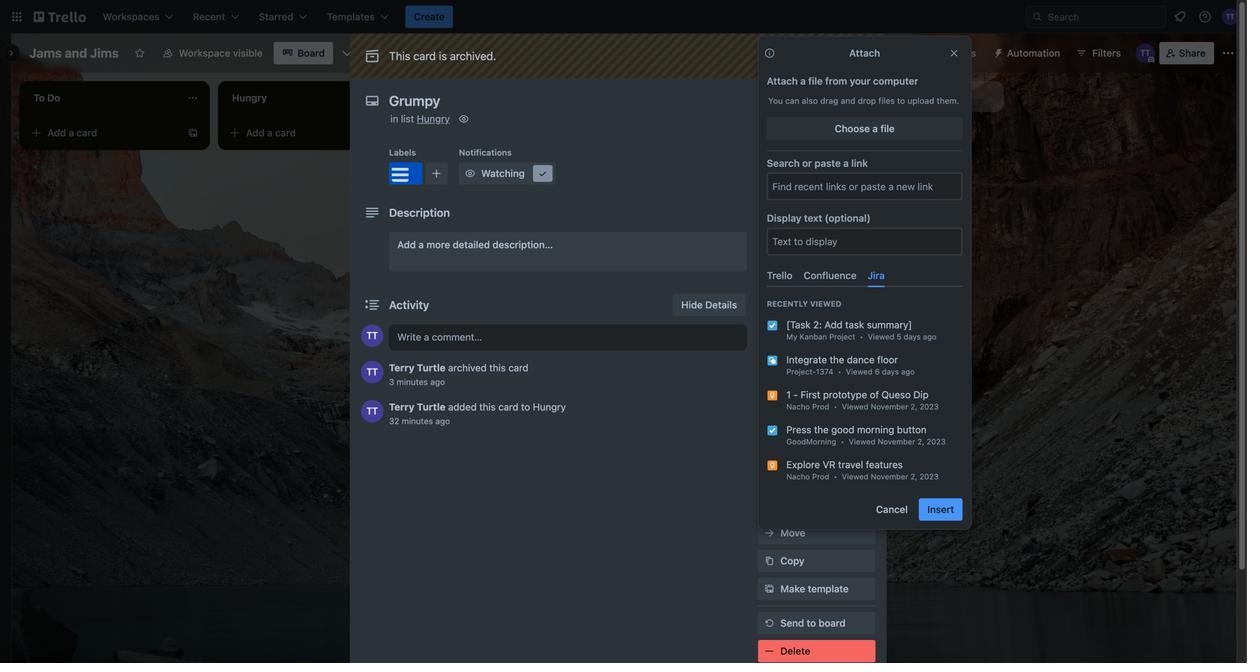 Task type: describe. For each thing, give the bounding box(es) containing it.
kanban
[[800, 332, 827, 341]]

add inside button
[[781, 471, 799, 483]]

1 vertical spatial power-ups
[[758, 366, 804, 376]]

Write a comment text field
[[389, 325, 747, 350]]

power-ups button
[[898, 42, 985, 64]]

0 horizontal spatial list
[[401, 113, 414, 124]]

cover
[[781, 302, 808, 313]]

2023 for explore vr travel features
[[920, 472, 939, 481]]

add power-ups link
[[758, 380, 876, 403]]

dip
[[914, 389, 929, 400]]

0 horizontal spatial labels
[[389, 148, 416, 157]]

jams and jims
[[29, 45, 119, 60]]

add a card for second 'add a card' button from left
[[246, 127, 296, 138]]

sm image for make template
[[763, 582, 777, 596]]

the for integrate
[[830, 354, 845, 365]]

move
[[781, 527, 806, 539]]

add a card for first 'add a card' button from right
[[445, 127, 495, 138]]

send to board
[[781, 617, 846, 629]]

add another list
[[839, 91, 912, 102]]

upload
[[908, 96, 935, 106]]

terry turtle (terryturtle) image up terry turtle (terryturtle) image
[[361, 325, 384, 347]]

workspace
[[179, 47, 230, 59]]

power- inside button
[[926, 47, 958, 59]]

delete
[[781, 645, 811, 657]]

custom
[[781, 330, 817, 341]]

automation button
[[988, 42, 1069, 64]]

ago inside terry turtle archived this card 3 minutes ago
[[431, 377, 445, 387]]

terry turtle (terryturtle) image left 32
[[361, 400, 384, 422]]

• inside 1 - first prototype of queso dip nacho prod • viewed november 2, 2023
[[834, 402, 838, 411]]

board link
[[274, 42, 333, 64]]

your
[[850, 75, 871, 87]]

Display text (optional) field
[[769, 229, 962, 254]]

days inside 'integrate the dance floor project-1374 • viewed 6 days ago'
[[882, 367, 899, 376]]

3 minutes ago link
[[389, 377, 445, 387]]

customize views image
[[340, 46, 354, 60]]

2023 for press the good morning button
[[927, 437, 946, 446]]

the for press
[[814, 424, 829, 435]]

1 vertical spatial automation
[[758, 422, 806, 432]]

to inside terry turtle added this card to hungry 32 minutes ago
[[521, 401, 530, 413]]

choose
[[835, 123, 870, 134]]

added
[[448, 401, 477, 413]]

custom fields button
[[758, 329, 876, 343]]

summary]
[[867, 319, 913, 330]]

press the good morning button option
[[756, 417, 974, 452]]

insert button
[[919, 498, 963, 521]]

ago inside 'integrate the dance floor project-1374 • viewed 6 days ago'
[[902, 367, 915, 376]]

star or unstar board image
[[134, 48, 145, 59]]

this for added
[[480, 401, 496, 413]]

0 notifications image
[[1172, 8, 1189, 25]]

file for attach
[[809, 75, 823, 87]]

dates button
[[758, 241, 876, 263]]

can
[[786, 96, 800, 106]]

1
[[787, 389, 791, 400]]

tab list containing trello
[[762, 264, 969, 287]]

• for travel
[[834, 472, 838, 481]]

Search or paste a link field
[[769, 174, 962, 199]]

search or paste a link
[[767, 157, 868, 169]]

delete link
[[758, 640, 876, 662]]

mark
[[781, 443, 804, 455]]

make template link
[[758, 578, 876, 600]]

terry turtle (terryturtle) image right open information menu image
[[1223, 8, 1239, 25]]

2, inside 1 - first prototype of queso dip nacho prod • viewed november 2, 2023
[[911, 402, 918, 411]]

1 vertical spatial power-
[[758, 366, 788, 376]]

members link
[[758, 157, 876, 179]]

this card is archived.
[[389, 49, 496, 63]]

-
[[794, 389, 798, 400]]

more info image
[[764, 48, 776, 59]]

november inside 1 - first prototype of queso dip nacho prod • viewed november 2, 2023
[[871, 402, 909, 411]]

sm image for automation
[[988, 42, 1008, 62]]

sm image right hungry link
[[457, 112, 471, 126]]

terry turtle archived this card 3 minutes ago
[[389, 362, 529, 387]]

sm image right watching
[[536, 166, 550, 180]]

[task 2: add task summary] my kanban project • viewed 5 days ago
[[787, 319, 937, 341]]

• for dance
[[838, 367, 842, 376]]

add another list button
[[814, 81, 1004, 112]]

sm image for cover
[[763, 301, 777, 315]]

first
[[801, 389, 821, 400]]

from
[[826, 75, 848, 87]]

2:
[[814, 319, 822, 330]]

sm image for send to board
[[763, 616, 777, 630]]

color: blue, title: none image
[[389, 162, 423, 185]]

automation inside button
[[1008, 47, 1061, 59]]

search
[[767, 157, 800, 169]]

2, for press the good morning button
[[918, 437, 925, 446]]

link
[[852, 157, 868, 169]]

1374
[[816, 367, 834, 376]]

my
[[787, 332, 798, 341]]

as
[[807, 443, 817, 455]]

make template
[[781, 583, 849, 594]]

template
[[808, 583, 849, 594]]

ago inside "[task 2: add task summary] my kanban project • viewed 5 days ago"
[[923, 332, 937, 341]]

custom fields
[[781, 330, 847, 341]]

or
[[803, 157, 812, 169]]

card inside terry turtle added this card to hungry 32 minutes ago
[[499, 401, 519, 413]]

detailed
[[453, 239, 490, 250]]

terry turtle (terryturtle) image
[[361, 361, 384, 383]]

them.
[[937, 96, 960, 106]]

board
[[819, 617, 846, 629]]

hide details link
[[673, 294, 746, 316]]

terry turtle added this card to hungry 32 minutes ago
[[389, 401, 566, 426]]

archived
[[448, 362, 487, 373]]

attach a file from your computer
[[767, 75, 919, 87]]

dates
[[781, 246, 808, 257]]

Search field
[[1043, 6, 1166, 27]]

is
[[439, 49, 447, 63]]

queso
[[882, 389, 911, 400]]

32
[[389, 416, 400, 426]]

watching button
[[459, 162, 556, 185]]

mark as good idea button
[[758, 438, 876, 460]]

travel
[[839, 459, 864, 470]]

jams
[[29, 45, 62, 60]]

1 horizontal spatial labels
[[781, 190, 811, 201]]

good
[[820, 443, 845, 455]]

switch to… image
[[10, 10, 24, 24]]

close popover image
[[949, 48, 960, 59]]

press the good morning button goodmorning • viewed november 2, 2023
[[787, 424, 946, 446]]

explore vr travel features option
[[756, 452, 974, 487]]

1 horizontal spatial ups
[[835, 386, 853, 397]]

move link
[[758, 522, 876, 544]]

add a more detailed description… link
[[389, 232, 747, 271]]

1 vertical spatial ups
[[788, 366, 804, 376]]

add inside "[task 2: add task summary] my kanban project • viewed 5 days ago"
[[825, 319, 843, 330]]

add to card
[[758, 142, 806, 152]]

create from template… image
[[187, 127, 199, 138]]

integrate
[[787, 354, 827, 365]]

terry turtle (terryturtle) image right filters
[[1136, 43, 1156, 63]]

display text (optional)
[[767, 212, 871, 224]]

press
[[787, 424, 812, 435]]

1 - first prototype of queso dip nacho prod • viewed november 2, 2023
[[787, 389, 939, 411]]

ups inside button
[[958, 47, 977, 59]]



Task type: vqa. For each thing, say whether or not it's contained in the screenshot.


Task type: locate. For each thing, give the bounding box(es) containing it.
sm image right close popover image
[[988, 42, 1008, 62]]

create
[[414, 11, 445, 22]]

minutes
[[397, 377, 428, 387], [402, 416, 433, 426]]

1 vertical spatial list item image
[[767, 425, 778, 436]]

2 terry from the top
[[389, 401, 415, 413]]

0 vertical spatial file
[[809, 75, 823, 87]]

• right 1374
[[838, 367, 842, 376]]

0 horizontal spatial hungry
[[417, 113, 450, 124]]

1 add a card button from the left
[[25, 122, 182, 144]]

the up 1374
[[830, 354, 845, 365]]

this right archived
[[490, 362, 506, 373]]

1 vertical spatial 2023
[[927, 437, 946, 446]]

add a card
[[48, 127, 97, 138], [246, 127, 296, 138], [445, 127, 495, 138]]

3 add a card button from the left
[[422, 122, 579, 144]]

prod down vr
[[813, 472, 830, 481]]

nacho down the -
[[787, 402, 810, 411]]

0 vertical spatial days
[[904, 332, 921, 341]]

tab list
[[762, 264, 969, 287]]

prototype
[[823, 389, 868, 400]]

3 add a card from the left
[[445, 127, 495, 138]]

sm image down actions
[[763, 526, 777, 540]]

sm image inside make template link
[[763, 582, 777, 596]]

hungry
[[417, 113, 450, 124], [533, 401, 566, 413]]

1 vertical spatial terry
[[389, 401, 415, 413]]

0 vertical spatial list item image
[[767, 355, 778, 366]]

2023 inside press the good morning button goodmorning • viewed november 2, 2023
[[927, 437, 946, 446]]

0 vertical spatial labels
[[389, 148, 416, 157]]

button
[[897, 424, 927, 435], [802, 471, 833, 483]]

prod
[[813, 402, 830, 411], [813, 472, 830, 481]]

sm image inside checklist 'link'
[[763, 217, 777, 231]]

1 turtle from the top
[[417, 362, 446, 373]]

1 vertical spatial list
[[401, 113, 414, 124]]

1 vertical spatial attach
[[767, 75, 798, 87]]

sm image up display
[[763, 189, 777, 203]]

visible
[[233, 47, 263, 59]]

checklist
[[781, 218, 824, 229]]

recently
[[767, 299, 808, 308]]

to right files
[[898, 96, 906, 106]]

0 vertical spatial list item image
[[767, 320, 778, 331]]

list item image inside 1 - first prototype of queso dip "option"
[[767, 390, 778, 401]]

sm image left send
[[763, 616, 777, 630]]

sm image down notifications
[[463, 166, 477, 180]]

viewed
[[811, 299, 842, 308], [868, 332, 895, 341], [846, 367, 873, 376], [842, 402, 869, 411], [849, 437, 876, 446], [842, 472, 869, 481]]

0 vertical spatial 2023
[[920, 402, 939, 411]]

share
[[1180, 47, 1206, 59]]

list item image left the explore
[[767, 460, 778, 471]]

vr
[[823, 459, 836, 470]]

sm image inside the delete link
[[763, 644, 777, 658]]

sm image for delete
[[763, 644, 777, 658]]

0 vertical spatial 2,
[[911, 402, 918, 411]]

list item image for press
[[767, 425, 778, 436]]

2 horizontal spatial add a card button
[[422, 122, 579, 144]]

• inside 'integrate the dance floor project-1374 • viewed 6 days ago'
[[838, 367, 842, 376]]

2 nacho from the top
[[787, 472, 810, 481]]

sm image left cover
[[763, 301, 777, 315]]

2 vertical spatial list item image
[[767, 460, 778, 471]]

dance
[[847, 354, 875, 365]]

0 vertical spatial turtle
[[417, 362, 446, 373]]

turtle up 3 minutes ago link
[[417, 362, 446, 373]]

2,
[[911, 402, 918, 411], [918, 437, 925, 446], [911, 472, 918, 481]]

to right send
[[807, 617, 816, 629]]

more
[[427, 239, 450, 250]]

attach for attach
[[850, 47, 881, 59]]

ago inside terry turtle added this card to hungry 32 minutes ago
[[436, 416, 450, 426]]

you
[[769, 96, 783, 106]]

this inside terry turtle archived this card 3 minutes ago
[[490, 362, 506, 373]]

1 vertical spatial hungry
[[533, 401, 566, 413]]

terry up 3
[[389, 362, 415, 373]]

2023 inside explore vr travel features nacho prod • viewed november 2, 2023
[[920, 472, 939, 481]]

copy
[[781, 555, 805, 567]]

1 vertical spatial file
[[881, 123, 895, 134]]

morning
[[858, 424, 895, 435]]

power-ups up 1
[[758, 366, 804, 376]]

sm image
[[457, 112, 471, 126], [463, 166, 477, 180], [536, 166, 550, 180], [763, 301, 777, 315], [763, 526, 777, 540], [763, 582, 777, 596]]

1 vertical spatial and
[[841, 96, 856, 106]]

watching
[[482, 168, 525, 179]]

actions
[[758, 507, 790, 517]]

of
[[870, 389, 879, 400]]

ago up 'queso' on the bottom
[[902, 367, 915, 376]]

sm image for labels
[[763, 189, 777, 203]]

this inside terry turtle added this card to hungry 32 minutes ago
[[480, 401, 496, 413]]

this for archived
[[490, 362, 506, 373]]

2 vertical spatial 2023
[[920, 472, 939, 481]]

Board name text field
[[22, 42, 126, 64]]

0 vertical spatial minutes
[[397, 377, 428, 387]]

add a more detailed description…
[[398, 239, 553, 250]]

0 vertical spatial hungry
[[417, 113, 450, 124]]

terry inside terry turtle archived this card 3 minutes ago
[[389, 362, 415, 373]]

viewed inside press the good morning button goodmorning • viewed november 2, 2023
[[849, 437, 876, 446]]

3
[[389, 377, 394, 387]]

project
[[830, 332, 856, 341]]

list item image left integrate
[[767, 355, 778, 366]]

and inside text box
[[65, 45, 87, 60]]

share button
[[1160, 42, 1215, 64]]

2 turtle from the top
[[417, 401, 446, 413]]

0 vertical spatial nacho
[[787, 402, 810, 411]]

0 vertical spatial list
[[899, 91, 912, 102]]

5
[[897, 332, 902, 341]]

viewed down morning
[[849, 437, 876, 446]]

2, for explore vr travel features
[[911, 472, 918, 481]]

0 vertical spatial power-ups
[[926, 47, 977, 59]]

show menu image
[[1222, 46, 1236, 60]]

1 vertical spatial the
[[814, 424, 829, 435]]

prod inside 1 - first prototype of queso dip nacho prod • viewed november 2, 2023
[[813, 402, 830, 411]]

automation up the mark
[[758, 422, 806, 432]]

list inside button
[[899, 91, 912, 102]]

this right added
[[480, 401, 496, 413]]

2 add a card button from the left
[[224, 122, 380, 144]]

1 horizontal spatial and
[[841, 96, 856, 106]]

file for choose
[[881, 123, 895, 134]]

1 vertical spatial labels
[[781, 190, 811, 201]]

1 vertical spatial button
[[802, 471, 833, 483]]

labels up color: blue, title: none image
[[389, 148, 416, 157]]

explore vr travel features nacho prod • viewed november 2, 2023
[[787, 459, 939, 481]]

to up search
[[777, 142, 786, 152]]

power- down 1374
[[802, 386, 835, 397]]

create button
[[406, 6, 453, 28]]

choose a file element
[[767, 117, 963, 140]]

0 vertical spatial the
[[830, 354, 845, 365]]

power- up the them.
[[926, 47, 958, 59]]

november down features
[[871, 472, 909, 481]]

0 horizontal spatial and
[[65, 45, 87, 60]]

another
[[860, 91, 896, 102]]

search image
[[1032, 11, 1043, 22]]

terry for added this card to hungry
[[389, 401, 415, 413]]

1 horizontal spatial file
[[881, 123, 895, 134]]

0 vertical spatial terry
[[389, 362, 415, 373]]

button right morning
[[897, 424, 927, 435]]

good
[[832, 424, 855, 435]]

add power-ups
[[781, 386, 853, 397]]

attach for attach a file from your computer
[[767, 75, 798, 87]]

1 vertical spatial prod
[[813, 472, 830, 481]]

sm image for members
[[763, 161, 777, 175]]

2023
[[920, 402, 939, 411], [927, 437, 946, 446], [920, 472, 939, 481]]

1 horizontal spatial power-
[[802, 386, 835, 397]]

list item image inside the integrate the dance floor option
[[767, 355, 778, 366]]

1 horizontal spatial automation
[[1008, 47, 1061, 59]]

november inside explore vr travel features nacho prod • viewed november 2, 2023
[[871, 472, 909, 481]]

cancel button
[[868, 498, 917, 521]]

0 vertical spatial button
[[897, 424, 927, 435]]

explore
[[787, 459, 820, 470]]

sm image for checklist
[[763, 217, 777, 231]]

integrate the dance floor project-1374 • viewed 6 days ago
[[787, 354, 915, 376]]

add button button
[[758, 466, 876, 488]]

mark as good idea
[[781, 443, 867, 455]]

cover link
[[758, 297, 876, 319]]

list right in
[[401, 113, 414, 124]]

november for features
[[871, 472, 909, 481]]

labels up display
[[781, 190, 811, 201]]

sm image left checklist
[[763, 217, 777, 231]]

0 horizontal spatial days
[[882, 367, 899, 376]]

• down task in the right of the page
[[860, 332, 864, 341]]

0 horizontal spatial file
[[809, 75, 823, 87]]

sm image for copy
[[763, 554, 777, 568]]

minutes inside terry turtle added this card to hungry 32 minutes ago
[[402, 416, 433, 426]]

in list hungry
[[391, 113, 450, 124]]

trello
[[767, 269, 793, 281]]

hide
[[682, 299, 703, 311]]

0 horizontal spatial ups
[[788, 366, 804, 376]]

minutes right 3
[[397, 377, 428, 387]]

viewed down dance
[[846, 367, 873, 376]]

2 vertical spatial ups
[[835, 386, 853, 397]]

ago up 32 minutes ago link
[[431, 377, 445, 387]]

november for morning
[[878, 437, 916, 446]]

1 vertical spatial november
[[878, 437, 916, 446]]

0 vertical spatial this
[[490, 362, 506, 373]]

1 vertical spatial days
[[882, 367, 899, 376]]

add
[[839, 91, 858, 102], [48, 127, 66, 138], [246, 127, 265, 138], [445, 127, 463, 138], [758, 142, 775, 152], [398, 239, 416, 250], [825, 319, 843, 330], [781, 386, 799, 397], [781, 471, 799, 483]]

send to board link
[[758, 612, 876, 634]]

1 prod from the top
[[813, 402, 830, 411]]

labels link
[[758, 185, 876, 207]]

task
[[846, 319, 865, 330]]

1 vertical spatial nacho
[[787, 472, 810, 481]]

list item image for 1
[[767, 390, 778, 401]]

power-ups inside power-ups button
[[926, 47, 977, 59]]

sm image for watching
[[463, 166, 477, 180]]

0 horizontal spatial automation
[[758, 422, 806, 432]]

viewed inside 'integrate the dance floor project-1374 • viewed 6 days ago'
[[846, 367, 873, 376]]

choose a file
[[835, 123, 895, 134]]

integrate the dance floor option
[[756, 347, 974, 382]]

0 vertical spatial november
[[871, 402, 909, 411]]

terry
[[389, 362, 415, 373], [389, 401, 415, 413]]

2 vertical spatial november
[[871, 472, 909, 481]]

• inside press the good morning button goodmorning • viewed november 2, 2023
[[841, 437, 845, 446]]

open information menu image
[[1199, 10, 1213, 24]]

send
[[781, 617, 805, 629]]

2 horizontal spatial ups
[[958, 47, 977, 59]]

2 vertical spatial 2,
[[911, 472, 918, 481]]

list item image for [task
[[767, 320, 778, 331]]

[task 2: add task summary] option
[[756, 312, 974, 347]]

1 nacho from the top
[[787, 402, 810, 411]]

list item image
[[767, 355, 778, 366], [767, 390, 778, 401]]

card inside terry turtle archived this card 3 minutes ago
[[509, 362, 529, 373]]

sm image inside members link
[[763, 161, 777, 175]]

nacho inside explore vr travel features nacho prod • viewed november 2, 2023
[[787, 472, 810, 481]]

list item image inside press the good morning button option
[[767, 425, 778, 436]]

idea
[[847, 443, 867, 455]]

1 terry from the top
[[389, 362, 415, 373]]

november
[[871, 402, 909, 411], [878, 437, 916, 446], [871, 472, 909, 481]]

ago right 5
[[923, 332, 937, 341]]

1 vertical spatial this
[[480, 401, 496, 413]]

0 horizontal spatial power-
[[758, 366, 788, 376]]

0 vertical spatial automation
[[1008, 47, 1061, 59]]

minutes right 32
[[402, 416, 433, 426]]

turtle for archived this card
[[417, 362, 446, 373]]

3 list item image from the top
[[767, 460, 778, 471]]

power-ups
[[926, 47, 977, 59], [758, 366, 804, 376]]

attach up you
[[767, 75, 798, 87]]

days right 5
[[904, 332, 921, 341]]

power-ups up the them.
[[926, 47, 977, 59]]

sm image inside the automation button
[[988, 42, 1008, 62]]

add button
[[781, 471, 833, 483]]

0 vertical spatial ups
[[958, 47, 977, 59]]

attach up "your"
[[850, 47, 881, 59]]

sm image left make
[[763, 582, 777, 596]]

1 horizontal spatial hungry
[[533, 401, 566, 413]]

0 horizontal spatial button
[[802, 471, 833, 483]]

0 vertical spatial power-
[[926, 47, 958, 59]]

features
[[866, 459, 903, 470]]

2, inside press the good morning button goodmorning • viewed november 2, 2023
[[918, 437, 925, 446]]

the inside press the good morning button goodmorning • viewed november 2, 2023
[[814, 424, 829, 435]]

1 vertical spatial list item image
[[767, 390, 778, 401]]

sm image down add to card
[[763, 161, 777, 175]]

1 horizontal spatial days
[[904, 332, 921, 341]]

viewed down prototype
[[842, 402, 869, 411]]

the up "goodmorning"
[[814, 424, 829, 435]]

days inside "[task 2: add task summary] my kanban project • viewed 5 days ago"
[[904, 332, 921, 341]]

• for good
[[841, 437, 845, 446]]

1 horizontal spatial add a card button
[[224, 122, 380, 144]]

copy link
[[758, 550, 876, 572]]

• inside explore vr travel features nacho prod • viewed november 2, 2023
[[834, 472, 838, 481]]

hungry inside terry turtle added this card to hungry 32 minutes ago
[[533, 401, 566, 413]]

list down computer
[[899, 91, 912, 102]]

None text field
[[382, 88, 844, 113]]

add a card button
[[25, 122, 182, 144], [224, 122, 380, 144], [422, 122, 579, 144]]

0 vertical spatial prod
[[813, 402, 830, 411]]

0 vertical spatial and
[[65, 45, 87, 60]]

description…
[[493, 239, 553, 250]]

turtle for added this card to hungry
[[417, 401, 446, 413]]

1 horizontal spatial power-ups
[[926, 47, 977, 59]]

drop
[[858, 96, 877, 106]]

2 vertical spatial power-
[[802, 386, 835, 397]]

drag
[[821, 96, 839, 106]]

1 horizontal spatial list
[[899, 91, 912, 102]]

minutes inside terry turtle archived this card 3 minutes ago
[[397, 377, 428, 387]]

button down vr
[[802, 471, 833, 483]]

1 horizontal spatial the
[[830, 354, 845, 365]]

0 horizontal spatial add a card
[[48, 127, 97, 138]]

list item image
[[767, 320, 778, 331], [767, 425, 778, 436], [767, 460, 778, 471]]

recently viewed list box
[[756, 312, 974, 487]]

1 - first prototype of queso dip option
[[756, 382, 974, 417]]

2 horizontal spatial add a card
[[445, 127, 495, 138]]

viewed inside "[task 2: add task summary] my kanban project • viewed 5 days ago"
[[868, 332, 895, 341]]

1 horizontal spatial add a card
[[246, 127, 296, 138]]

filters
[[1093, 47, 1122, 59]]

november down 'queso' on the bottom
[[871, 402, 909, 411]]

1 list item image from the top
[[767, 355, 778, 366]]

sm image
[[988, 42, 1008, 62], [763, 161, 777, 175], [763, 189, 777, 203], [763, 217, 777, 231], [763, 554, 777, 568], [763, 616, 777, 630], [763, 644, 777, 658]]

primary element
[[0, 0, 1248, 34]]

the inside 'integrate the dance floor project-1374 • viewed 6 days ago'
[[830, 354, 845, 365]]

members
[[781, 162, 824, 173]]

workspace visible
[[179, 47, 263, 59]]

1 vertical spatial minutes
[[402, 416, 433, 426]]

goodmorning
[[787, 437, 837, 446]]

paste
[[815, 157, 841, 169]]

0 horizontal spatial add a card button
[[25, 122, 182, 144]]

1 horizontal spatial button
[[897, 424, 927, 435]]

0 vertical spatial attach
[[850, 47, 881, 59]]

file up also
[[809, 75, 823, 87]]

sm image inside move "link"
[[763, 526, 777, 540]]

fields
[[819, 330, 847, 341]]

• inside "[task 2: add task summary] my kanban project • viewed 5 days ago"
[[860, 332, 864, 341]]

prod down add power-ups
[[813, 402, 830, 411]]

power- up 1
[[758, 366, 788, 376]]

automation down search image on the top
[[1008, 47, 1061, 59]]

november inside press the good morning button goodmorning • viewed november 2, 2023
[[878, 437, 916, 446]]

display
[[767, 212, 802, 224]]

button inside press the good morning button goodmorning • viewed november 2, 2023
[[897, 424, 927, 435]]

2 horizontal spatial power-
[[926, 47, 958, 59]]

• down prototype
[[834, 402, 838, 411]]

terry inside terry turtle added this card to hungry 32 minutes ago
[[389, 401, 415, 413]]

2 list item image from the top
[[767, 390, 778, 401]]

turtle up 32 minutes ago link
[[417, 401, 446, 413]]

1 vertical spatial turtle
[[417, 401, 446, 413]]

and right drag
[[841, 96, 856, 106]]

1 horizontal spatial attach
[[850, 47, 881, 59]]

1 list item image from the top
[[767, 320, 778, 331]]

checklist link
[[758, 213, 876, 235]]

turtle inside terry turtle archived this card 3 minutes ago
[[417, 362, 446, 373]]

list item image left [task
[[767, 320, 778, 331]]

list item image for integrate
[[767, 355, 778, 366]]

2 list item image from the top
[[767, 425, 778, 436]]

to right added
[[521, 401, 530, 413]]

terry turtle (terryturtle) image
[[1223, 8, 1239, 25], [1136, 43, 1156, 63], [361, 325, 384, 347], [361, 400, 384, 422]]

nacho inside 1 - first prototype of queso dip nacho prod • viewed november 2, 2023
[[787, 402, 810, 411]]

terry for archived this card
[[389, 362, 415, 373]]

• down good
[[841, 437, 845, 446]]

file down files
[[881, 123, 895, 134]]

• down vr
[[834, 472, 838, 481]]

viewed down travel
[[842, 472, 869, 481]]

list item image left 1
[[767, 390, 778, 401]]

0 horizontal spatial attach
[[767, 75, 798, 87]]

viewed inside 1 - first prototype of queso dip nacho prod • viewed november 2, 2023
[[842, 402, 869, 411]]

viewed inside explore vr travel features nacho prod • viewed november 2, 2023
[[842, 472, 869, 481]]

turtle inside terry turtle added this card to hungry 32 minutes ago
[[417, 401, 446, 413]]

list item image for explore
[[767, 460, 778, 471]]

nacho down the explore
[[787, 472, 810, 481]]

sm image inside send to board link
[[763, 616, 777, 630]]

1 add a card from the left
[[48, 127, 97, 138]]

terry up 32
[[389, 401, 415, 413]]

2 add a card from the left
[[246, 127, 296, 138]]

sm image for move
[[763, 526, 777, 540]]

1 vertical spatial 2,
[[918, 437, 925, 446]]

sm image left delete
[[763, 644, 777, 658]]

jira
[[868, 269, 885, 281]]

workspace visible button
[[154, 42, 271, 64]]

sm image inside copy link
[[763, 554, 777, 568]]

button inside button
[[802, 471, 833, 483]]

viewed up 2:
[[811, 299, 842, 308]]

(optional)
[[825, 212, 871, 224]]

0 horizontal spatial power-ups
[[758, 366, 804, 376]]

days
[[904, 332, 921, 341], [882, 367, 899, 376]]

days down floor
[[882, 367, 899, 376]]

list item image inside [task 2: add task summary] option
[[767, 320, 778, 331]]

november down morning
[[878, 437, 916, 446]]

sm image inside cover link
[[763, 301, 777, 315]]

add a card for 3rd 'add a card' button from right
[[48, 127, 97, 138]]

ago down added
[[436, 416, 450, 426]]

in
[[391, 113, 399, 124]]

prod inside explore vr travel features nacho prod • viewed november 2, 2023
[[813, 472, 830, 481]]

2, inside explore vr travel features nacho prod • viewed november 2, 2023
[[911, 472, 918, 481]]

confluence
[[804, 269, 857, 281]]

list item image inside explore vr travel features option
[[767, 460, 778, 471]]

0 horizontal spatial the
[[814, 424, 829, 435]]

sm image inside labels link
[[763, 189, 777, 203]]

sm image left the copy
[[763, 554, 777, 568]]

and left jims
[[65, 45, 87, 60]]

viewed down summary]
[[868, 332, 895, 341]]

2023 inside 1 - first prototype of queso dip nacho prod • viewed november 2, 2023
[[920, 402, 939, 411]]

2 prod from the top
[[813, 472, 830, 481]]

[task
[[787, 319, 811, 330]]

list item image left press
[[767, 425, 778, 436]]

32 minutes ago link
[[389, 416, 450, 426]]



